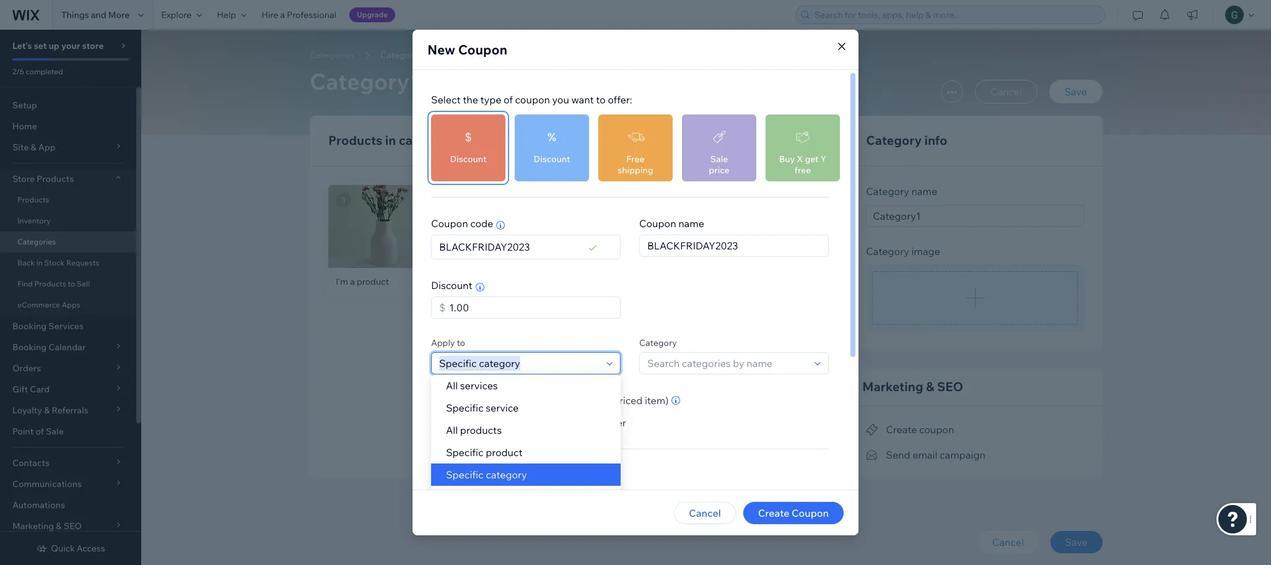 Task type: describe. For each thing, give the bounding box(es) containing it.
each
[[490, 417, 512, 429]]

&
[[926, 379, 935, 395]]

get
[[805, 154, 819, 165]]

free
[[627, 154, 645, 165]]

apps
[[62, 301, 80, 310]]

professional
[[287, 9, 337, 20]]

hire a professional
[[262, 9, 337, 20]]

apply to each eligible item in the order
[[449, 417, 626, 429]]

booking
[[12, 321, 47, 332]]

send email campaign
[[886, 449, 986, 462]]

2 vertical spatial in
[[573, 417, 581, 429]]

specific for specific category
[[446, 469, 484, 482]]

customers will use this coupon for one-time purchases and for every recurring purchase.
[[449, 488, 763, 511]]

name for category name
[[912, 185, 938, 198]]

and inside customers will use this coupon for one-time purchases and for every recurring purchase.
[[671, 488, 687, 500]]

0 horizontal spatial and
[[91, 9, 106, 20]]

home
[[12, 121, 37, 132]]

%
[[548, 130, 557, 144]]

create for create coupon
[[886, 424, 918, 436]]

booking services
[[12, 321, 84, 332]]

to inside sidebar element
[[68, 280, 75, 289]]

to up all services
[[457, 338, 465, 349]]

buy
[[780, 154, 795, 165]]

apply for apply to
[[431, 338, 455, 349]]

products
[[460, 425, 502, 437]]

code
[[471, 218, 494, 230]]

create coupon button
[[744, 503, 844, 525]]

specific for specific service
[[446, 402, 484, 415]]

apply to
[[431, 338, 465, 349]]

this
[[527, 488, 542, 500]]

ecommerce
[[17, 301, 60, 310]]

add products button
[[739, 134, 811, 147]]

every
[[702, 488, 724, 500]]

requests
[[66, 258, 99, 268]]

a inside 'link'
[[280, 9, 285, 20]]

0 vertical spatial the
[[463, 94, 478, 106]]

sidebar element
[[0, 30, 141, 566]]

0 vertical spatial cancel
[[991, 86, 1023, 98]]

2 horizontal spatial the
[[584, 417, 599, 429]]

find
[[17, 280, 33, 289]]

(to
[[548, 395, 561, 407]]

setup link
[[0, 95, 136, 116]]

select
[[431, 94, 461, 106]]

eligible
[[514, 417, 548, 429]]

store
[[82, 40, 104, 51]]

categories link inside category1 form
[[304, 49, 360, 61]]

1 horizontal spatial a
[[350, 277, 355, 288]]

inventory link
[[0, 211, 136, 232]]

access
[[77, 544, 105, 555]]

of inside point of sale link
[[36, 426, 44, 438]]

promote coupon image
[[867, 425, 879, 436]]

will
[[496, 488, 509, 500]]

back in stock requests link
[[0, 253, 136, 274]]

add
[[748, 134, 767, 147]]

store
[[12, 174, 35, 185]]

create for create coupon
[[758, 508, 790, 520]]

inventory
[[17, 216, 51, 226]]

category for category image
[[867, 245, 910, 258]]

things
[[61, 9, 89, 20]]

services
[[460, 380, 498, 392]]

find products to sell link
[[0, 274, 136, 295]]

products in category 2
[[328, 133, 465, 148]]

specific category option
[[431, 464, 621, 487]]

things and more
[[61, 9, 130, 20]]

list box containing all services
[[431, 375, 621, 509]]

0 vertical spatial $
[[465, 131, 472, 144]]

1 i'm from the left
[[336, 277, 348, 288]]

send
[[886, 449, 911, 462]]

coupon for select the type of coupon you want to offer:
[[515, 94, 550, 106]]

categories inside sidebar element
[[17, 237, 56, 247]]

Category name text field
[[867, 205, 1085, 227]]

you
[[553, 94, 569, 106]]

2 vertical spatial cancel
[[993, 537, 1024, 549]]

category up item)
[[640, 338, 677, 349]]

Search for tools, apps, help & more... field
[[811, 6, 1101, 24]]

2
[[458, 133, 465, 148]]

quick access button
[[36, 544, 105, 555]]

1 vertical spatial category1
[[310, 68, 421, 95]]

set
[[34, 40, 47, 51]]

let's
[[12, 40, 32, 51]]

point
[[12, 426, 34, 438]]

once
[[478, 395, 501, 407]]

purchase.
[[449, 500, 489, 511]]

time
[[608, 488, 626, 500]]

specific product
[[446, 447, 523, 459]]

apply for apply to each eligible item in the order
[[449, 417, 476, 429]]

2 i'm a product from the left
[[460, 277, 513, 288]]

hire
[[262, 9, 278, 20]]

ecommerce apps link
[[0, 295, 136, 316]]

free shipping
[[618, 154, 654, 176]]

setup
[[12, 100, 37, 111]]

find products to sell
[[17, 280, 90, 289]]

products for store products
[[37, 174, 74, 185]]

automations link
[[0, 495, 136, 516]]

lowest
[[581, 395, 611, 407]]

all for all products
[[446, 425, 458, 437]]

send email campaign button
[[867, 447, 986, 464]]

1 vertical spatial save button
[[1051, 532, 1103, 554]]

help button
[[210, 0, 254, 30]]

price
[[709, 165, 730, 176]]

1 i'm a product from the left
[[336, 277, 389, 288]]

purchases
[[628, 488, 670, 500]]

priced
[[613, 395, 643, 407]]

0 vertical spatial save
[[1065, 86, 1088, 98]]

x
[[797, 154, 803, 165]]

2/6 completed
[[12, 67, 63, 76]]

item
[[550, 417, 571, 429]]

Choose one field
[[436, 353, 603, 374]]

ecommerce apps
[[17, 301, 80, 310]]

type
[[481, 94, 502, 106]]

0 vertical spatial save button
[[1050, 80, 1103, 104]]

new coupon
[[428, 42, 508, 58]]

2/6
[[12, 67, 24, 76]]



Task type: locate. For each thing, give the bounding box(es) containing it.
list box
[[431, 375, 621, 509]]

1 vertical spatial apply
[[449, 395, 476, 407]]

1 vertical spatial categories
[[17, 237, 56, 247]]

0 vertical spatial apply
[[431, 338, 455, 349]]

specific up include
[[446, 447, 484, 459]]

use
[[511, 488, 525, 500]]

2 vertical spatial coupon
[[544, 488, 574, 500]]

want
[[572, 94, 594, 106]]

1 horizontal spatial categories link
[[304, 49, 360, 61]]

coupon name
[[640, 218, 705, 230]]

0 vertical spatial cancel button
[[975, 80, 1038, 104]]

sell
[[77, 280, 90, 289]]

option group containing apply once per order (to the lowest priced item)
[[431, 394, 682, 431]]

one-
[[590, 488, 608, 500]]

create up send
[[886, 424, 918, 436]]

$ right the 2
[[465, 131, 472, 144]]

include subscriptions
[[449, 470, 547, 482]]

all products
[[446, 425, 502, 437]]

Include subscriptions checkbox
[[431, 469, 547, 483]]

2 horizontal spatial in
[[573, 417, 581, 429]]

coupon inside create coupon button
[[792, 508, 829, 520]]

discount up apply to
[[431, 280, 473, 292]]

marketing & seo
[[863, 379, 964, 395]]

specific for specific product
[[446, 447, 484, 459]]

category for category name
[[867, 185, 910, 198]]

1 vertical spatial order
[[601, 417, 626, 429]]

specific service
[[446, 402, 519, 415]]

image
[[912, 245, 941, 258]]

1 horizontal spatial order
[[601, 417, 626, 429]]

Search categories by name field
[[644, 353, 811, 374]]

0 horizontal spatial the
[[463, 94, 478, 106]]

home link
[[0, 116, 136, 137]]

sale inside sale price
[[711, 154, 728, 165]]

of
[[504, 94, 513, 106], [36, 426, 44, 438]]

all services
[[446, 380, 498, 392]]

all left products
[[446, 425, 458, 437]]

name up e.g., summer sale field
[[679, 218, 705, 230]]

products link
[[0, 190, 136, 211]]

category1 form
[[141, 30, 1272, 566]]

product
[[357, 277, 389, 288], [481, 277, 513, 288], [486, 447, 523, 459]]

1 horizontal spatial of
[[504, 94, 513, 106]]

apply
[[431, 338, 455, 349], [449, 395, 476, 407], [449, 417, 476, 429]]

in inside sidebar element
[[36, 258, 43, 268]]

1 vertical spatial name
[[679, 218, 705, 230]]

2 specific from the top
[[446, 447, 484, 459]]

and left more
[[91, 9, 106, 20]]

the down lowest
[[584, 417, 599, 429]]

1 horizontal spatial category
[[486, 469, 527, 482]]

1 vertical spatial cancel button
[[674, 503, 736, 525]]

apply up all services
[[431, 338, 455, 349]]

coupon for customers will use this coupon for one-time purchases and for every recurring purchase.
[[544, 488, 574, 500]]

explore
[[161, 9, 192, 20]]

apply down specific service
[[449, 417, 476, 429]]

specific category
[[446, 469, 527, 482]]

None field
[[446, 297, 617, 319]]

your
[[61, 40, 80, 51]]

category down the category info
[[867, 185, 910, 198]]

1 horizontal spatial i'm a product
[[460, 277, 513, 288]]

option group
[[431, 394, 682, 431]]

0 horizontal spatial sale
[[46, 426, 64, 438]]

apply down all services
[[449, 395, 476, 407]]

0 vertical spatial categories
[[310, 50, 354, 61]]

category left the 2
[[399, 133, 452, 148]]

buy x get y free
[[780, 154, 827, 176]]

0 vertical spatial category
[[399, 133, 452, 148]]

0 horizontal spatial for
[[576, 488, 588, 500]]

2 vertical spatial apply
[[449, 417, 476, 429]]

0 vertical spatial name
[[912, 185, 938, 198]]

categories link up back in stock requests
[[0, 232, 136, 253]]

2 vertical spatial specific
[[446, 469, 484, 482]]

help
[[217, 9, 236, 20]]

category for category info
[[867, 133, 922, 148]]

1 for from the left
[[576, 488, 588, 500]]

0 vertical spatial sale
[[711, 154, 728, 165]]

$ up apply to
[[439, 302, 446, 314]]

to down specific service
[[478, 417, 488, 429]]

coupon inside customers will use this coupon for one-time purchases and for every recurring purchase.
[[544, 488, 574, 500]]

store products
[[12, 174, 74, 185]]

promote newsletter image
[[867, 450, 879, 461]]

recurring
[[726, 488, 763, 500]]

2 vertical spatial the
[[584, 417, 599, 429]]

1 horizontal spatial and
[[671, 488, 687, 500]]

1 vertical spatial $
[[439, 302, 446, 314]]

0 vertical spatial order
[[521, 395, 546, 407]]

specific
[[446, 402, 484, 415], [446, 447, 484, 459], [446, 469, 484, 482]]

specific up customers in the bottom left of the page
[[446, 469, 484, 482]]

customers
[[449, 488, 494, 500]]

1 vertical spatial categories link
[[0, 232, 136, 253]]

booking services link
[[0, 316, 136, 337]]

0 vertical spatial of
[[504, 94, 513, 106]]

categories down professional
[[310, 50, 354, 61]]

1 vertical spatial specific
[[446, 447, 484, 459]]

0 vertical spatial coupon
[[515, 94, 550, 106]]

e.g., Summer sale field
[[644, 236, 825, 257]]

stock
[[44, 258, 65, 268]]

name down info
[[912, 185, 938, 198]]

hire a professional link
[[254, 0, 344, 30]]

category inside category1 form
[[399, 133, 452, 148]]

category
[[867, 133, 922, 148], [867, 185, 910, 198], [867, 245, 910, 258], [640, 338, 677, 349]]

shipping
[[618, 165, 654, 176]]

per
[[503, 395, 519, 407]]

service
[[486, 402, 519, 415]]

and right purchases
[[671, 488, 687, 500]]

discount down the 2
[[450, 154, 487, 165]]

0 horizontal spatial category
[[399, 133, 452, 148]]

1 horizontal spatial $
[[465, 131, 472, 144]]

category left image
[[867, 245, 910, 258]]

1 horizontal spatial in
[[385, 133, 396, 148]]

point of sale
[[12, 426, 64, 438]]

0 horizontal spatial in
[[36, 258, 43, 268]]

2 vertical spatial cancel button
[[978, 532, 1039, 554]]

1 vertical spatial the
[[563, 395, 579, 407]]

1 vertical spatial all
[[446, 425, 458, 437]]

e.g., SUMMERSALE20 field
[[436, 236, 586, 259]]

0 vertical spatial and
[[91, 9, 106, 20]]

products for add products
[[769, 134, 811, 147]]

create inside create coupon button
[[758, 508, 790, 520]]

create coupon
[[758, 508, 829, 520]]

products inside popup button
[[37, 174, 74, 185]]

order left (to at the bottom left
[[521, 395, 546, 407]]

a
[[280, 9, 285, 20], [350, 277, 355, 288], [474, 277, 479, 288]]

category image
[[867, 245, 941, 258]]

in inside category1 form
[[385, 133, 396, 148]]

marketing
[[863, 379, 924, 395]]

0 horizontal spatial create
[[758, 508, 790, 520]]

cancel
[[991, 86, 1023, 98], [689, 508, 721, 520], [993, 537, 1024, 549]]

create inside create coupon button
[[886, 424, 918, 436]]

1 horizontal spatial i'm
[[460, 277, 472, 288]]

0 horizontal spatial i'm a product
[[336, 277, 389, 288]]

for left every
[[689, 488, 700, 500]]

to left sell
[[68, 280, 75, 289]]

discount for %
[[534, 154, 570, 165]]

0 horizontal spatial i'm
[[336, 277, 348, 288]]

2 horizontal spatial a
[[474, 277, 479, 288]]

1 vertical spatial coupon
[[920, 424, 955, 436]]

coupon left 'you' in the left top of the page
[[515, 94, 550, 106]]

categories down inventory
[[17, 237, 56, 247]]

coupon inside button
[[920, 424, 955, 436]]

discount for $
[[450, 154, 487, 165]]

and
[[91, 9, 106, 20], [671, 488, 687, 500]]

coupon right this
[[544, 488, 574, 500]]

create coupon
[[886, 424, 955, 436]]

0 vertical spatial in
[[385, 133, 396, 148]]

specific down all services
[[446, 402, 484, 415]]

category inside specific category option
[[486, 469, 527, 482]]

for
[[576, 488, 588, 500], [689, 488, 700, 500]]

0 vertical spatial categories link
[[304, 49, 360, 61]]

products for find products to sell
[[34, 280, 66, 289]]

to inside option group
[[478, 417, 488, 429]]

the right (to at the bottom left
[[563, 395, 579, 407]]

coupon code
[[431, 218, 494, 230]]

2 for from the left
[[689, 488, 700, 500]]

upgrade
[[357, 10, 388, 19]]

info
[[925, 133, 948, 148]]

back in stock requests
[[17, 258, 99, 268]]

name for coupon name
[[679, 218, 705, 230]]

categories link down professional
[[304, 49, 360, 61]]

name inside category1 form
[[912, 185, 938, 198]]

sale inside sidebar element
[[46, 426, 64, 438]]

let's set up your store
[[12, 40, 104, 51]]

automations
[[12, 500, 65, 511]]

all left services
[[446, 380, 458, 392]]

seo
[[938, 379, 964, 395]]

0 horizontal spatial a
[[280, 9, 285, 20]]

1 vertical spatial and
[[671, 488, 687, 500]]

1 vertical spatial category
[[486, 469, 527, 482]]

0 horizontal spatial categories
[[17, 237, 56, 247]]

back
[[17, 258, 35, 268]]

cancel button
[[975, 80, 1038, 104], [674, 503, 736, 525], [978, 532, 1039, 554]]

coupon up send email campaign
[[920, 424, 955, 436]]

sale price
[[709, 154, 730, 176]]

name
[[912, 185, 938, 198], [679, 218, 705, 230]]

of right type
[[504, 94, 513, 106]]

the left type
[[463, 94, 478, 106]]

offer:
[[608, 94, 633, 106]]

all for all services
[[446, 380, 458, 392]]

1 vertical spatial in
[[36, 258, 43, 268]]

upgrade button
[[350, 7, 396, 22]]

to right want
[[596, 94, 606, 106]]

3 specific from the top
[[446, 469, 484, 482]]

product inside list box
[[486, 447, 523, 459]]

0 vertical spatial create
[[886, 424, 918, 436]]

1 horizontal spatial for
[[689, 488, 700, 500]]

0 vertical spatial category1
[[381, 50, 422, 61]]

order down priced on the bottom
[[601, 417, 626, 429]]

specific inside option
[[446, 469, 484, 482]]

0 horizontal spatial $
[[439, 302, 446, 314]]

apply for apply once per order (to the lowest priced item)
[[449, 395, 476, 407]]

1 vertical spatial sale
[[46, 426, 64, 438]]

2 all from the top
[[446, 425, 458, 437]]

y
[[821, 154, 827, 165]]

point of sale link
[[0, 421, 136, 443]]

categories inside category1 form
[[310, 50, 354, 61]]

0 vertical spatial all
[[446, 380, 458, 392]]

in for products
[[385, 133, 396, 148]]

0 horizontal spatial name
[[679, 218, 705, 230]]

1 horizontal spatial categories
[[310, 50, 354, 61]]

email
[[913, 449, 938, 462]]

quick
[[51, 544, 75, 555]]

2 i'm from the left
[[460, 277, 472, 288]]

category up will
[[486, 469, 527, 482]]

1 horizontal spatial sale
[[711, 154, 728, 165]]

1 vertical spatial cancel
[[689, 508, 721, 520]]

1 vertical spatial save
[[1066, 537, 1088, 549]]

0 horizontal spatial categories link
[[0, 232, 136, 253]]

store products button
[[0, 169, 136, 190]]

1 vertical spatial create
[[758, 508, 790, 520]]

subscriptions
[[485, 470, 547, 482]]

0 vertical spatial specific
[[446, 402, 484, 415]]

1 specific from the top
[[446, 402, 484, 415]]

0 horizontal spatial order
[[521, 395, 546, 407]]

create down recurring
[[758, 508, 790, 520]]

discount down %
[[534, 154, 570, 165]]

1 horizontal spatial name
[[912, 185, 938, 198]]

0 horizontal spatial of
[[36, 426, 44, 438]]

for left one-
[[576, 488, 588, 500]]

1 vertical spatial of
[[36, 426, 44, 438]]

of right point at the left of page
[[36, 426, 44, 438]]

services
[[49, 321, 84, 332]]

categories link
[[304, 49, 360, 61], [0, 232, 136, 253]]

category left info
[[867, 133, 922, 148]]

item)
[[645, 395, 669, 407]]

quick access
[[51, 544, 105, 555]]

1 horizontal spatial create
[[886, 424, 918, 436]]

in for back
[[36, 258, 43, 268]]

coupon
[[515, 94, 550, 106], [920, 424, 955, 436], [544, 488, 574, 500]]

1 all from the top
[[446, 380, 458, 392]]

1 horizontal spatial the
[[563, 395, 579, 407]]



Task type: vqa. For each thing, say whether or not it's contained in the screenshot.
e.g., eGift Card Field
no



